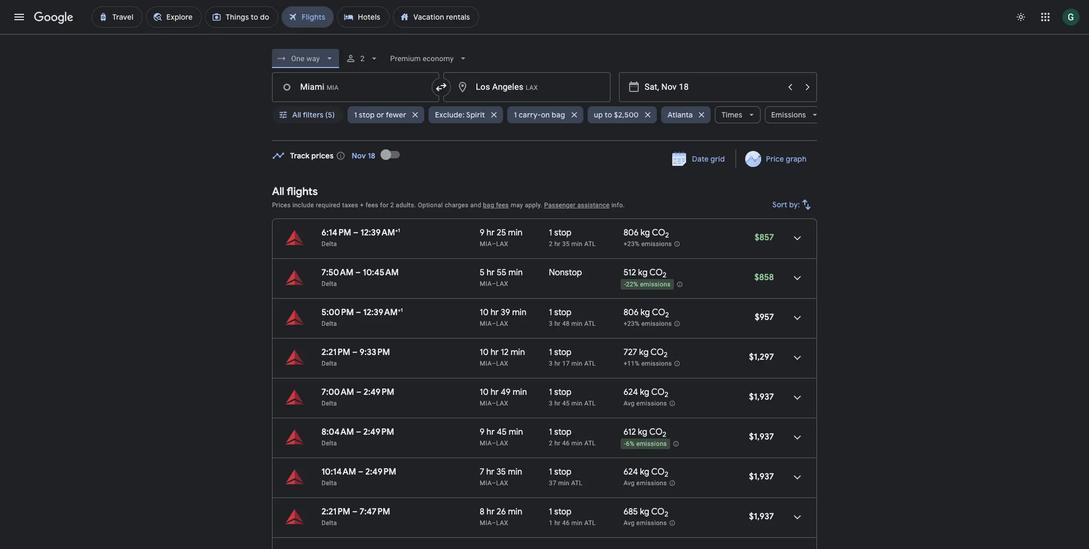 Task type: locate. For each thing, give the bounding box(es) containing it.
kg for 5 hr 55 min
[[638, 268, 648, 278]]

-6% emissions
[[624, 441, 667, 448]]

0 vertical spatial departure time: 2:21 pm. text field
[[322, 348, 350, 358]]

1 inside '1 stop 37 min atl'
[[549, 467, 552, 478]]

8:04 am
[[322, 427, 354, 438]]

10 hr 39 min mia – lax
[[480, 308, 527, 328]]

0 vertical spatial 1937 us dollars text field
[[749, 432, 774, 443]]

delta inside 8:04 am – 2:49 pm delta
[[322, 440, 337, 448]]

Los Angeles text field
[[443, 72, 611, 102]]

2:49 pm inside 10:14 am – 2:49 pm delta
[[365, 467, 396, 478]]

12:39 am
[[361, 228, 395, 238], [363, 308, 398, 318]]

10 inside 10 hr 39 min mia – lax
[[480, 308, 489, 318]]

avg emissions for 8 hr 26 min
[[624, 520, 667, 528]]

1937 US dollars text field
[[749, 392, 774, 403], [749, 472, 774, 483]]

mia up 7 at bottom
[[480, 440, 492, 448]]

2 806 kg co 2 from the top
[[624, 308, 669, 320]]

0 vertical spatial avg
[[624, 400, 635, 408]]

lax down 55
[[496, 281, 508, 288]]

0 vertical spatial 35
[[562, 241, 570, 248]]

2 2:21 pm from the top
[[322, 507, 350, 518]]

stop up layover (1 of 1) is a 2 hr 46 min layover at hartsfield-jackson atlanta international airport in atlanta. element
[[554, 427, 572, 438]]

1 vertical spatial bag
[[483, 202, 494, 209]]

atl right 17
[[584, 360, 596, 368]]

1 1937 us dollars text field from the top
[[749, 392, 774, 403]]

1 806 from the top
[[624, 228, 639, 238]]

co for 10 hr 39 min
[[652, 308, 665, 318]]

lax inside 7 hr 35 min mia – lax
[[496, 480, 508, 488]]

departure time: 2:21 pm. text field for 9:33 pm
[[322, 348, 350, 358]]

– right 5:00 pm text field
[[356, 308, 361, 318]]

10 inside "10 hr 12 min mia – lax"
[[480, 348, 489, 358]]

+
[[360, 202, 364, 209], [395, 227, 398, 234], [398, 307, 401, 314]]

1 stop flight. element for 10 hr 49 min
[[549, 388, 572, 400]]

1 vertical spatial 46
[[562, 520, 570, 528]]

1 vertical spatial +
[[395, 227, 398, 234]]

3 left 48
[[549, 320, 553, 328]]

date
[[692, 154, 709, 164]]

0 vertical spatial +
[[360, 202, 364, 209]]

1 vertical spatial 12:39 am
[[363, 308, 398, 318]]

delta
[[322, 241, 337, 248], [322, 281, 337, 288], [322, 320, 337, 328], [322, 360, 337, 368], [322, 400, 337, 408], [322, 440, 337, 448], [322, 480, 337, 488], [322, 520, 337, 528]]

624 kg co 2
[[624, 388, 668, 400], [624, 467, 668, 480]]

atl for 8 hr 26 min
[[584, 520, 596, 528]]

mia down total duration 10 hr 49 min. element
[[480, 400, 492, 408]]

1 vertical spatial departure time: 2:21 pm. text field
[[322, 507, 350, 518]]

2:21 pm left 7:47 pm
[[322, 507, 350, 518]]

emissions up 612 kg co 2
[[636, 400, 667, 408]]

3 mia from the top
[[480, 320, 492, 328]]

delta inside 2:21 pm – 7:47 pm delta
[[322, 520, 337, 528]]

mia inside 10 hr 49 min mia – lax
[[480, 400, 492, 408]]

mia inside "10 hr 12 min mia – lax"
[[480, 360, 492, 368]]

3 left 17
[[549, 360, 553, 368]]

leaves miami international airport at 6:14 pm on saturday, november 18 and arrives at los angeles international airport at 12:39 am on sunday, november 19. element
[[322, 227, 400, 238]]

co up +11% emissions at the right bottom of page
[[651, 348, 664, 358]]

emissions for 7 hr 35 min
[[636, 480, 667, 488]]

4 1 stop flight. element from the top
[[549, 388, 572, 400]]

delta down the 8:04 am text field
[[322, 440, 337, 448]]

2 vertical spatial 3
[[549, 400, 553, 408]]

46 inside 1 stop 1 hr 46 min atl
[[562, 520, 570, 528]]

atl right 48
[[584, 320, 596, 328]]

hr left 12 at left
[[491, 348, 499, 358]]

hr down 10 hr 49 min mia – lax
[[487, 427, 495, 438]]

3 down total duration 10 hr 49 min. element
[[549, 400, 553, 408]]

1 inside 1 stop 3 hr 17 min atl
[[549, 348, 552, 358]]

stop inside 1 stop 3 hr 17 min atl
[[554, 348, 572, 358]]

1 +23% emissions from the top
[[624, 241, 672, 248]]

- for 512
[[624, 281, 626, 289]]

lax inside 9 hr 45 min mia – lax
[[496, 440, 508, 448]]

17
[[562, 360, 570, 368]]

6 mia from the top
[[480, 440, 492, 448]]

1 10 from the top
[[480, 308, 489, 318]]

atl inside 1 stop 3 hr 17 min atl
[[584, 360, 596, 368]]

3 for 10 hr 12 min
[[549, 360, 553, 368]]

1 stop flight. element down layover (1 of 1) is a 3 hr 45 min layover at hartsfield-jackson atlanta international airport in atlanta. element
[[549, 427, 572, 440]]

fees left may in the left of the page
[[496, 202, 509, 209]]

nonstop flight. element
[[549, 268, 582, 280]]

hr inside 1 stop 2 hr 35 min atl
[[555, 241, 561, 248]]

1 stop flight. element down 17
[[549, 388, 572, 400]]

3 inside 1 stop 3 hr 48 min atl
[[549, 320, 553, 328]]

– down total duration 5 hr 55 min. element
[[492, 281, 496, 288]]

avg emissions for 7 hr 35 min
[[624, 480, 667, 488]]

leaves miami international airport at 2:21 pm on saturday, november 18 and arrives at los angeles international airport at 7:47 pm on saturday, november 18. element
[[322, 507, 390, 518]]

min inside 10 hr 49 min mia – lax
[[513, 388, 527, 398]]

1 inside 1 stop 3 hr 48 min atl
[[549, 308, 552, 318]]

atl inside 1 stop 2 hr 35 min atl
[[584, 241, 596, 248]]

624 kg co 2 for 10 hr 49 min
[[624, 388, 668, 400]]

min right 25
[[508, 228, 523, 238]]

+23% emissions up 512 kg co 2
[[624, 241, 672, 248]]

1 horizontal spatial 35
[[562, 241, 570, 248]]

hr left 25
[[487, 228, 495, 238]]

all left the filters
[[292, 110, 301, 120]]

stop left or
[[359, 110, 375, 120]]

kg up -22% emissions
[[638, 268, 648, 278]]

stop inside '1 stop 37 min atl'
[[554, 467, 572, 478]]

$1,937 left flight details. leaves miami international airport at 2:21 pm on saturday, november 18 and arrives at los angeles international airport at 7:47 pm on saturday, november 18. image
[[749, 512, 774, 523]]

co up the -6% emissions
[[649, 427, 663, 438]]

7 delta from the top
[[322, 480, 337, 488]]

1 stop 2 hr 46 min atl
[[549, 427, 596, 448]]

mia down total duration 10 hr 12 min. element
[[480, 360, 492, 368]]

1 1 stop flight. element from the top
[[549, 228, 572, 240]]

+23% for 10 hr 39 min
[[624, 321, 640, 328]]

atl up 1 stop 2 hr 46 min atl
[[584, 400, 596, 408]]

4 $1,937 from the top
[[749, 512, 774, 523]]

0 vertical spatial 3
[[549, 320, 553, 328]]

flight details. leaves miami international airport at 7:50 am on saturday, november 18 and arrives at los angeles international airport at 10:45 am on saturday, november 18. image
[[785, 266, 810, 291]]

stop inside 1 stop 3 hr 45 min atl
[[554, 388, 572, 398]]

1 1937 us dollars text field from the top
[[749, 432, 774, 443]]

2 806 from the top
[[624, 308, 639, 318]]

None field
[[272, 49, 339, 68], [386, 49, 473, 68], [272, 49, 339, 68], [386, 49, 473, 68]]

0 vertical spatial all
[[292, 110, 301, 120]]

1 vertical spatial 45
[[497, 427, 507, 438]]

min right 17
[[572, 360, 583, 368]]

atl inside '1 stop 37 min atl'
[[571, 480, 583, 488]]

0 horizontal spatial bag
[[483, 202, 494, 209]]

1 stop flight. element for 8 hr 26 min
[[549, 507, 572, 520]]

fees
[[366, 202, 378, 209], [496, 202, 509, 209]]

mia
[[480, 241, 492, 248], [480, 281, 492, 288], [480, 320, 492, 328], [480, 360, 492, 368], [480, 400, 492, 408], [480, 440, 492, 448], [480, 480, 492, 488], [480, 520, 492, 528]]

flight details. leaves miami international airport at 2:21 pm on saturday, november 18 and arrives at los angeles international airport at 7:47 pm on saturday, november 18. image
[[785, 505, 810, 531]]

46 up '1 stop 37 min atl'
[[562, 440, 570, 448]]

3 inside 1 stop 3 hr 45 min atl
[[549, 400, 553, 408]]

min inside '5 hr 55 min mia – lax'
[[509, 268, 523, 278]]

0 vertical spatial 9
[[480, 228, 485, 238]]

co down +11% emissions at the right bottom of page
[[651, 388, 665, 398]]

5 1 stop flight. element from the top
[[549, 427, 572, 440]]

1 stop or fewer
[[354, 110, 406, 120]]

stop up layover (1 of 1) is a 2 hr 35 min layover at hartsfield-jackson atlanta international airport in atlanta. element
[[554, 228, 572, 238]]

+ down arrival time: 10:45 am. text box
[[398, 307, 401, 314]]

sort by:
[[773, 200, 800, 210]]

0 vertical spatial 624
[[624, 388, 638, 398]]

1 vertical spatial 1937 us dollars text field
[[749, 472, 774, 483]]

date grid button
[[664, 150, 733, 169]]

1 +23% from the top
[[624, 241, 640, 248]]

layover (1 of 1) is a 37 min layover at hartsfield-jackson atlanta international airport in atlanta. element
[[549, 480, 618, 488]]

1 806 kg co 2 from the top
[[624, 228, 669, 240]]

5 mia from the top
[[480, 400, 492, 408]]

2 10 from the top
[[480, 348, 489, 358]]

lax for 49
[[496, 400, 508, 408]]

mia inside 9 hr 45 min mia – lax
[[480, 440, 492, 448]]

806 down 22%
[[624, 308, 639, 318]]

7 mia from the top
[[480, 480, 492, 488]]

- down 512
[[624, 281, 626, 289]]

1 vertical spatial 624 kg co 2
[[624, 467, 668, 480]]

0 horizontal spatial fees
[[366, 202, 378, 209]]

1 3 from the top
[[549, 320, 553, 328]]

1 vertical spatial -
[[624, 441, 626, 448]]

Departure time: 2:21 PM. text field
[[322, 348, 350, 358], [322, 507, 350, 518]]

flight details. leaves miami international airport at 6:14 pm on saturday, november 18 and arrives at los angeles international airport at 12:39 am on sunday, november 19. image
[[785, 226, 810, 251]]

mia inside 8 hr 26 min mia – lax
[[480, 520, 492, 528]]

2 1937 us dollars text field from the top
[[749, 512, 774, 523]]

0 vertical spatial 12:39 am
[[361, 228, 395, 238]]

45
[[562, 400, 570, 408], [497, 427, 507, 438]]

min inside "10 hr 12 min mia – lax"
[[511, 348, 525, 358]]

grid
[[711, 154, 725, 164]]

layover (1 of 1) is a 2 hr 46 min layover at hartsfield-jackson atlanta international airport in atlanta. element
[[549, 440, 618, 448]]

hr right 8
[[487, 507, 495, 518]]

1 stop flight. element down 37
[[549, 507, 572, 520]]

kg down -22% emissions
[[641, 308, 650, 318]]

1 inside 1 stop 3 hr 45 min atl
[[549, 388, 552, 398]]

10 hr 49 min mia – lax
[[480, 388, 527, 408]]

Arrival time: 2:49 PM. text field
[[365, 467, 396, 478]]

1 vertical spatial 2:21 pm
[[322, 507, 350, 518]]

1 avg from the top
[[624, 400, 635, 408]]

mia inside 10 hr 39 min mia – lax
[[480, 320, 492, 328]]

7 lax from the top
[[496, 480, 508, 488]]

– inside 8:04 am – 2:49 pm delta
[[356, 427, 361, 438]]

12:39 am down for
[[361, 228, 395, 238]]

1 - from the top
[[624, 281, 626, 289]]

1937 us dollars text field left flight details. leaves miami international airport at 2:21 pm on saturday, november 18 and arrives at los angeles international airport at 7:47 pm on saturday, november 18. image
[[749, 512, 774, 523]]

lax inside 8 hr 26 min mia – lax
[[496, 520, 508, 528]]

mia inside 7 hr 35 min mia – lax
[[480, 480, 492, 488]]

hr inside 10 hr 49 min mia – lax
[[491, 388, 499, 398]]

co up 512 kg co 2
[[652, 228, 665, 238]]

min right 26
[[508, 507, 522, 518]]

delta down the leaves miami international airport at 2:21 pm on saturday, november 18 and arrives at los angeles international airport at 9:33 pm on saturday, november 18. element
[[322, 360, 337, 368]]

kg up 512 kg co 2
[[641, 228, 650, 238]]

3 delta from the top
[[322, 320, 337, 328]]

atl inside 1 stop 1 hr 46 min atl
[[584, 520, 596, 528]]

1 departure time: 2:21 pm. text field from the top
[[322, 348, 350, 358]]

8
[[480, 507, 485, 518]]

1937 us dollars text field for 7 hr 35 min
[[749, 472, 774, 483]]

all inside main content
[[272, 185, 284, 199]]

2:21 pm for 7:47 pm
[[322, 507, 350, 518]]

2 inside 612 kg co 2
[[663, 431, 666, 440]]

Departure time: 5:00 PM. text field
[[322, 308, 354, 318]]

2 mia from the top
[[480, 281, 492, 288]]

emissions down 727 kg co 2
[[641, 361, 672, 368]]

2:21 pm for 9:33 pm
[[322, 348, 350, 358]]

stop for 10 hr 12 min
[[554, 348, 572, 358]]

stop up 48
[[554, 308, 572, 318]]

1 624 from the top
[[624, 388, 638, 398]]

lax down 12 at left
[[496, 360, 508, 368]]

+23% up 727
[[624, 321, 640, 328]]

delta inside 2:21 pm – 9:33 pm delta
[[322, 360, 337, 368]]

– right 6:14 pm text box
[[353, 228, 359, 238]]

1 9 from the top
[[480, 228, 485, 238]]

1 for 1 stop 3 hr 17 min atl
[[549, 348, 552, 358]]

hr inside "10 hr 12 min mia – lax"
[[491, 348, 499, 358]]

min inside 8 hr 26 min mia – lax
[[508, 507, 522, 518]]

9 inside 9 hr 45 min mia – lax
[[480, 427, 485, 438]]

kg down the -6% emissions
[[640, 467, 649, 478]]

flight details. leaves miami international airport at 5:00 pm on saturday, november 18 and arrives at los angeles international airport at 12:39 am on sunday, november 19. image
[[785, 306, 810, 331]]

2 vertical spatial avg
[[624, 520, 635, 528]]

min down layover (1 of 1) is a 37 min layover at hartsfield-jackson atlanta international airport in atlanta. element
[[572, 520, 583, 528]]

nov 18
[[352, 151, 375, 161]]

stop inside 1 stop 2 hr 46 min atl
[[554, 427, 572, 438]]

2:21 pm inside 2:21 pm – 9:33 pm delta
[[322, 348, 350, 358]]

to
[[605, 110, 612, 120]]

hr left 39
[[491, 308, 499, 318]]

1 $1,937 from the top
[[749, 392, 774, 403]]

2 9 from the top
[[480, 427, 485, 438]]

2
[[360, 54, 365, 63], [390, 202, 394, 209], [665, 231, 669, 240], [549, 241, 553, 248], [663, 271, 667, 280], [665, 311, 669, 320], [664, 351, 668, 360], [665, 391, 668, 400], [663, 431, 666, 440], [549, 440, 553, 448], [665, 471, 668, 480], [665, 511, 668, 520]]

Departure time: 10:14 AM. text field
[[322, 467, 356, 478]]

1 vertical spatial 10
[[480, 348, 489, 358]]

1 vertical spatial 806 kg co 2
[[624, 308, 669, 320]]

kg up +11% emissions at the right bottom of page
[[639, 348, 649, 358]]

2 +23% from the top
[[624, 321, 640, 328]]

1 lax from the top
[[496, 241, 508, 248]]

2:49 pm for 7:00 am
[[364, 388, 394, 398]]

hr inside 1 stop 3 hr 45 min atl
[[555, 400, 561, 408]]

2 46 from the top
[[562, 520, 570, 528]]

6%
[[626, 441, 635, 448]]

emissions button
[[765, 102, 824, 128]]

lax down 25
[[496, 241, 508, 248]]

layover (1 of 1) is a 3 hr 45 min layover at hartsfield-jackson atlanta international airport in atlanta. element
[[549, 400, 618, 408]]

avg for 8 hr 26 min
[[624, 520, 635, 528]]

– inside the 7:50 am – 10:45 am delta
[[356, 268, 361, 278]]

kg for 7 hr 35 min
[[640, 467, 649, 478]]

1 vertical spatial 806
[[624, 308, 639, 318]]

mia for 9 hr 25 min
[[480, 241, 492, 248]]

1 horizontal spatial 45
[[562, 400, 570, 408]]

4 lax from the top
[[496, 360, 508, 368]]

leaves miami international airport at 2:21 pm on saturday, november 18 and arrives at los angeles international airport at 9:33 pm on saturday, november 18. element
[[322, 348, 390, 358]]

- for 612
[[624, 441, 626, 448]]

hr inside 1 stop 2 hr 46 min atl
[[555, 440, 561, 448]]

all inside 'button'
[[292, 110, 301, 120]]

charges
[[445, 202, 469, 209]]

1 horizontal spatial fees
[[496, 202, 509, 209]]

0 vertical spatial 45
[[562, 400, 570, 408]]

min right 37
[[558, 480, 569, 488]]

- down 612 at the bottom right of page
[[624, 441, 626, 448]]

1 fees from the left
[[366, 202, 378, 209]]

1 horizontal spatial all
[[292, 110, 301, 120]]

emissions for 10 hr 12 min
[[641, 361, 672, 368]]

min inside 10 hr 39 min mia – lax
[[512, 308, 527, 318]]

5 lax from the top
[[496, 400, 508, 408]]

2 delta from the top
[[322, 281, 337, 288]]

4 mia from the top
[[480, 360, 492, 368]]

2 inside popup button
[[360, 54, 365, 63]]

612
[[624, 427, 636, 438]]

lax inside '5 hr 55 min mia – lax'
[[496, 281, 508, 288]]

1 vertical spatial +23% emissions
[[624, 321, 672, 328]]

8:04 am – 2:49 pm delta
[[322, 427, 394, 448]]

2 - from the top
[[624, 441, 626, 448]]

nov
[[352, 151, 366, 161]]

1 avg emissions from the top
[[624, 400, 667, 408]]

delta inside 7:00 am – 2:49 pm delta
[[322, 400, 337, 408]]

1 for 1 stop 2 hr 46 min atl
[[549, 427, 552, 438]]

lax inside "10 hr 12 min mia – lax"
[[496, 360, 508, 368]]

46 inside 1 stop 2 hr 46 min atl
[[562, 440, 570, 448]]

hr inside 7 hr 35 min mia – lax
[[486, 467, 495, 478]]

8 delta from the top
[[322, 520, 337, 528]]

2:49 pm inside 7:00 am – 2:49 pm delta
[[364, 388, 394, 398]]

co down -22% emissions
[[652, 308, 665, 318]]

– down total duration 10 hr 49 min. element
[[492, 400, 496, 408]]

bag right and
[[483, 202, 494, 209]]

departure time: 2:21 pm. text field for 7:47 pm
[[322, 507, 350, 518]]

3 avg from the top
[[624, 520, 635, 528]]

3 for 10 hr 39 min
[[549, 320, 553, 328]]

1 for 1 stop 3 hr 45 min atl
[[549, 388, 552, 398]]

806 kg co 2 for $857
[[624, 228, 669, 240]]

10 inside 10 hr 49 min mia – lax
[[480, 388, 489, 398]]

1 vertical spatial 9
[[480, 427, 485, 438]]

spirit
[[466, 110, 485, 120]]

0 vertical spatial bag
[[552, 110, 565, 120]]

624 kg co 2 down the -6% emissions
[[624, 467, 668, 480]]

25
[[497, 228, 506, 238]]

min right 55
[[509, 268, 523, 278]]

1 inside 1 stop 2 hr 46 min atl
[[549, 427, 552, 438]]

+ inside 6:14 pm – 12:39 am + 1
[[395, 227, 398, 234]]

2 1 stop flight. element from the top
[[549, 308, 572, 320]]

stop for 8 hr 26 min
[[554, 507, 572, 518]]

avg emissions for 10 hr 49 min
[[624, 400, 667, 408]]

hr inside 9 hr 25 min mia – lax
[[487, 228, 495, 238]]

apply.
[[525, 202, 542, 209]]

prices
[[311, 151, 334, 161]]

6 lax from the top
[[496, 440, 508, 448]]

total duration 9 hr 45 min. element
[[480, 427, 549, 440]]

7:00 am
[[322, 388, 354, 398]]

lax for 12
[[496, 360, 508, 368]]

avg emissions
[[624, 400, 667, 408], [624, 480, 667, 488], [624, 520, 667, 528]]

1 2:21 pm from the top
[[322, 348, 350, 358]]

1 vertical spatial 35
[[497, 467, 506, 478]]

lax down total duration 7 hr 35 min. element
[[496, 480, 508, 488]]

mia for 10 hr 39 min
[[480, 320, 492, 328]]

delta for 7 hr 35 min
[[322, 480, 337, 488]]

0 vertical spatial 1937 us dollars text field
[[749, 392, 774, 403]]

avg down 685
[[624, 520, 635, 528]]

2 624 kg co 2 from the top
[[624, 467, 668, 480]]

806 kg co 2 down -22% emissions
[[624, 308, 669, 320]]

none search field containing los angeles
[[272, 46, 824, 141]]

min
[[508, 228, 523, 238], [572, 241, 583, 248], [509, 268, 523, 278], [512, 308, 527, 318], [572, 320, 583, 328], [511, 348, 525, 358], [572, 360, 583, 368], [513, 388, 527, 398], [572, 400, 583, 408], [509, 427, 523, 438], [572, 440, 583, 448], [508, 467, 522, 478], [558, 480, 569, 488], [508, 507, 522, 518], [572, 520, 583, 528]]

stop
[[359, 110, 375, 120], [554, 228, 572, 238], [554, 308, 572, 318], [554, 348, 572, 358], [554, 388, 572, 398], [554, 427, 572, 438], [554, 467, 572, 478], [554, 507, 572, 518]]

1 vertical spatial 3
[[549, 360, 553, 368]]

2 $1,937 from the top
[[749, 432, 774, 443]]

2 vertical spatial 2:49 pm
[[365, 467, 396, 478]]

– left 9:33 pm text box
[[352, 348, 358, 358]]

Departure time: 6:14 PM. text field
[[322, 228, 351, 238]]

lax inside 9 hr 25 min mia – lax
[[496, 241, 508, 248]]

2 departure time: 2:21 pm. text field from the top
[[322, 507, 350, 518]]

kg inside 685 kg co 2
[[640, 507, 649, 518]]

None text field
[[272, 72, 439, 102]]

bag fees button
[[483, 202, 509, 209]]

12:39 am down arrival time: 10:45 am. text box
[[363, 308, 398, 318]]

1 inside 5:00 pm – 12:39 am + 1
[[401, 307, 403, 314]]

35 right 7 at bottom
[[497, 467, 506, 478]]

emissions up 512 kg co 2
[[641, 241, 672, 248]]

1 horizontal spatial bag
[[552, 110, 565, 120]]

2 1937 us dollars text field from the top
[[749, 472, 774, 483]]

2 inside 512 kg co 2
[[663, 271, 667, 280]]

0 vertical spatial 46
[[562, 440, 570, 448]]

taxes
[[342, 202, 358, 209]]

2 +23% emissions from the top
[[624, 321, 672, 328]]

kg for 8 hr 26 min
[[640, 507, 649, 518]]

+ for 5:00 pm
[[398, 307, 401, 314]]

5 delta from the top
[[322, 400, 337, 408]]

$1,937
[[749, 392, 774, 403], [749, 432, 774, 443], [749, 472, 774, 483], [749, 512, 774, 523]]

– down total duration 9 hr 45 min. element
[[492, 440, 496, 448]]

9 inside 9 hr 25 min mia – lax
[[480, 228, 485, 238]]

10 left 12 at left
[[480, 348, 489, 358]]

+23% emissions up 727 kg co 2
[[624, 321, 672, 328]]

2 avg emissions from the top
[[624, 480, 667, 488]]

+23% emissions for $857
[[624, 241, 672, 248]]

emissions for 9 hr 25 min
[[641, 241, 672, 248]]

2 vertical spatial 10
[[480, 388, 489, 398]]

hr left 17
[[555, 360, 561, 368]]

2 3 from the top
[[549, 360, 553, 368]]

mia up 5
[[480, 241, 492, 248]]

0 horizontal spatial 45
[[497, 427, 507, 438]]

3 lax from the top
[[496, 320, 508, 328]]

1 vertical spatial 2:49 pm
[[363, 427, 394, 438]]

+23% up 512
[[624, 241, 640, 248]]

35 up nonstop
[[562, 241, 570, 248]]

delta inside the 7:50 am – 10:45 am delta
[[322, 281, 337, 288]]

all for all filters (5)
[[292, 110, 301, 120]]

lax inside 10 hr 39 min mia – lax
[[496, 320, 508, 328]]

atl inside 1 stop 2 hr 46 min atl
[[584, 440, 596, 448]]

1 for 1 stop 1 hr 46 min atl
[[549, 507, 552, 518]]

46 down layover (1 of 1) is a 37 min layover at hartsfield-jackson atlanta international airport in atlanta. element
[[562, 520, 570, 528]]

filters
[[303, 110, 323, 120]]

2 vertical spatial avg emissions
[[624, 520, 667, 528]]

hr up '1 stop 37 min atl'
[[555, 440, 561, 448]]

1 vertical spatial +23%
[[624, 321, 640, 328]]

0 vertical spatial -
[[624, 281, 626, 289]]

co
[[652, 228, 665, 238], [649, 268, 663, 278], [652, 308, 665, 318], [651, 348, 664, 358], [651, 388, 665, 398], [649, 427, 663, 438], [651, 467, 665, 478], [651, 507, 665, 518]]

hr left 49
[[491, 388, 499, 398]]

2 vertical spatial +
[[398, 307, 401, 314]]

10 for 10 hr 39 min
[[480, 308, 489, 318]]

3 1 stop flight. element from the top
[[549, 348, 572, 360]]

1 46 from the top
[[562, 440, 570, 448]]

emissions for 10 hr 49 min
[[636, 400, 667, 408]]

bag
[[552, 110, 565, 120], [483, 202, 494, 209]]

hr up nonstop
[[555, 241, 561, 248]]

emissions
[[641, 241, 672, 248], [640, 281, 671, 289], [641, 321, 672, 328], [641, 361, 672, 368], [636, 400, 667, 408], [636, 441, 667, 448], [636, 480, 667, 488], [636, 520, 667, 528]]

2 avg from the top
[[624, 480, 635, 488]]

min up 1 stop 2 hr 46 min atl
[[572, 400, 583, 408]]

$858
[[755, 273, 774, 283]]

3 10 from the top
[[480, 388, 489, 398]]

min inside 1 stop 3 hr 45 min atl
[[572, 400, 583, 408]]

kg for 10 hr 12 min
[[639, 348, 649, 358]]

0 horizontal spatial all
[[272, 185, 284, 199]]

delta down 6:14 pm text box
[[322, 241, 337, 248]]

10
[[480, 308, 489, 318], [480, 348, 489, 358], [480, 388, 489, 398]]

8 lax from the top
[[496, 520, 508, 528]]

8 mia from the top
[[480, 520, 492, 528]]

kg for 9 hr 45 min
[[638, 427, 647, 438]]

9 hr 25 min mia – lax
[[480, 228, 523, 248]]

$1,297
[[749, 352, 774, 363]]

2 624 from the top
[[624, 467, 638, 478]]

atl inside 1 stop 3 hr 45 min atl
[[584, 400, 596, 408]]

0 horizontal spatial 35
[[497, 467, 506, 478]]

46
[[562, 440, 570, 448], [562, 520, 570, 528]]

0 vertical spatial 624 kg co 2
[[624, 388, 668, 400]]

0 vertical spatial 2:49 pm
[[364, 388, 394, 398]]

612 kg co 2
[[624, 427, 666, 440]]

0 vertical spatial +23%
[[624, 241, 640, 248]]

by:
[[789, 200, 800, 210]]

1 for 1 stop or fewer
[[354, 110, 357, 120]]

1 stop flight. element up 17
[[549, 348, 572, 360]]

3 $1,937 from the top
[[749, 472, 774, 483]]

1 mia from the top
[[480, 241, 492, 248]]

1 vertical spatial avg emissions
[[624, 480, 667, 488]]

9 left 25
[[480, 228, 485, 238]]

1 624 kg co 2 from the top
[[624, 388, 668, 400]]

3 inside 1 stop 3 hr 17 min atl
[[549, 360, 553, 368]]

2 lax from the top
[[496, 281, 508, 288]]

all filters (5)
[[292, 110, 335, 120]]

co down the -6% emissions
[[651, 467, 665, 478]]

lax down 49
[[496, 400, 508, 408]]

0 vertical spatial +23% emissions
[[624, 241, 672, 248]]

– left 2:49 pm text box
[[358, 467, 363, 478]]

4 delta from the top
[[322, 360, 337, 368]]

1 vertical spatial all
[[272, 185, 284, 199]]

2 inside 1 stop 2 hr 46 min atl
[[549, 440, 553, 448]]

kg inside 727 kg co 2
[[639, 348, 649, 358]]

None search field
[[272, 46, 824, 141]]

3 3 from the top
[[549, 400, 553, 408]]

stop inside 1 stop 1 hr 46 min atl
[[554, 507, 572, 518]]

co inside 612 kg co 2
[[649, 427, 663, 438]]

stop up 17
[[554, 348, 572, 358]]

1 inside 6:14 pm – 12:39 am + 1
[[398, 227, 400, 234]]

3 avg emissions from the top
[[624, 520, 667, 528]]

all up prices
[[272, 185, 284, 199]]

7:47 pm
[[360, 507, 390, 518]]

delta down 5:00 pm
[[322, 320, 337, 328]]

1 delta from the top
[[322, 241, 337, 248]]

1 vertical spatial 624
[[624, 467, 638, 478]]

727
[[624, 348, 637, 358]]

Arrival time: 12:39 AM on  Sunday, November 19. text field
[[363, 307, 403, 318]]

6:14 pm – 12:39 am + 1
[[322, 227, 400, 238]]

fees left for
[[366, 202, 378, 209]]

0 vertical spatial 10
[[480, 308, 489, 318]]

624 for 10 hr 49 min
[[624, 388, 638, 398]]

co for 10 hr 49 min
[[651, 388, 665, 398]]

kg
[[641, 228, 650, 238], [638, 268, 648, 278], [641, 308, 650, 318], [639, 348, 649, 358], [640, 388, 649, 398], [638, 427, 647, 438], [640, 467, 649, 478], [640, 507, 649, 518]]

min right 49
[[513, 388, 527, 398]]

stop up layover (1 of 1) is a 1 hr 46 min layover at hartsfield-jackson atlanta international airport in atlanta. element
[[554, 507, 572, 518]]

2:49 pm down arrival time: 2:49 pm. text field
[[365, 467, 396, 478]]

stop for 7 hr 35 min
[[554, 467, 572, 478]]

0 vertical spatial avg emissions
[[624, 400, 667, 408]]

flight details. leaves miami international airport at 8:04 am on saturday, november 18 and arrives at los angeles international airport at 2:49 pm on saturday, november 18. image
[[785, 425, 810, 451]]

leaves miami international airport at 7:50 am on saturday, november 18 and arrives at los angeles international airport at 10:45 am on saturday, november 18. element
[[322, 268, 399, 278]]

delta for 5 hr 55 min
[[322, 281, 337, 288]]

1 vertical spatial 1937 us dollars text field
[[749, 512, 774, 523]]

leaves miami international airport at 10:14 am on saturday, november 18 and arrives at los angeles international airport at 2:49 pm on saturday, november 18. element
[[322, 467, 396, 478]]

co inside 685 kg co 2
[[651, 507, 665, 518]]

delta down "10:14 am" on the left bottom of the page
[[322, 480, 337, 488]]

1 for 1 stop 2 hr 35 min atl
[[549, 228, 552, 238]]

0 vertical spatial 2:21 pm
[[322, 348, 350, 358]]

1 stop flight. element
[[549, 228, 572, 240], [549, 308, 572, 320], [549, 348, 572, 360], [549, 388, 572, 400], [549, 427, 572, 440], [549, 467, 572, 480], [549, 507, 572, 520]]

1 stop flight. element for 9 hr 45 min
[[549, 427, 572, 440]]

0 vertical spatial 806
[[624, 228, 639, 238]]

co inside 512 kg co 2
[[649, 268, 663, 278]]

6 delta from the top
[[322, 440, 337, 448]]

9:33 pm
[[360, 348, 390, 358]]

atl for 9 hr 45 min
[[584, 440, 596, 448]]

+ down adults.
[[395, 227, 398, 234]]

6 1 stop flight. element from the top
[[549, 467, 572, 480]]

+11%
[[624, 361, 640, 368]]

1 vertical spatial avg
[[624, 480, 635, 488]]

bag right on on the top of page
[[552, 110, 565, 120]]

co inside 727 kg co 2
[[651, 348, 664, 358]]

7 1 stop flight. element from the top
[[549, 507, 572, 520]]

$1,937 for 7 hr 35 min
[[749, 472, 774, 483]]

0 vertical spatial 806 kg co 2
[[624, 228, 669, 240]]

hr inside 9 hr 45 min mia – lax
[[487, 427, 495, 438]]

806 kg co 2 up 512 kg co 2
[[624, 228, 669, 240]]

– inside 6:14 pm – 12:39 am + 1
[[353, 228, 359, 238]]

512
[[624, 268, 636, 278]]

stop inside 1 stop 2 hr 35 min atl
[[554, 228, 572, 238]]

1937 US dollars text field
[[749, 432, 774, 443], [749, 512, 774, 523]]

– down total duration 9 hr 25 min. 'element'
[[492, 241, 496, 248]]



Task type: describe. For each thing, give the bounding box(es) containing it.
9 for 9 hr 25 min
[[480, 228, 485, 238]]

46 for 9 hr 45 min
[[562, 440, 570, 448]]

858 US dollars text field
[[755, 273, 774, 283]]

806 for 9 hr 25 min
[[624, 228, 639, 238]]

12
[[501, 348, 509, 358]]

2 inside 685 kg co 2
[[665, 511, 668, 520]]

$1,937 for 8 hr 26 min
[[749, 512, 774, 523]]

co for 5 hr 55 min
[[649, 268, 663, 278]]

1 stop 2 hr 35 min atl
[[549, 228, 596, 248]]

5
[[480, 268, 485, 278]]

all for all flights
[[272, 185, 284, 199]]

flight details. leaves miami international airport at 7:00 am on saturday, november 18 and arrives at los angeles international airport at 2:49 pm on saturday, november 18. image
[[785, 385, 810, 411]]

10:45 am
[[363, 268, 399, 278]]

delta for 10 hr 49 min
[[322, 400, 337, 408]]

46 for 8 hr 26 min
[[562, 520, 570, 528]]

atl for 10 hr 39 min
[[584, 320, 596, 328]]

hr inside 1 stop 3 hr 17 min atl
[[555, 360, 561, 368]]

857 US dollars text field
[[755, 233, 774, 243]]

exclude:
[[435, 110, 465, 120]]

2 inside 727 kg co 2
[[664, 351, 668, 360]]

sort
[[773, 200, 788, 210]]

atlanta
[[668, 110, 693, 120]]

on
[[541, 110, 550, 120]]

find the best price region
[[272, 142, 817, 177]]

atl for 9 hr 25 min
[[584, 241, 596, 248]]

1937 us dollars text field for 612
[[749, 432, 774, 443]]

exclude: spirit button
[[429, 102, 503, 128]]

hr inside 10 hr 39 min mia – lax
[[491, 308, 499, 318]]

co for 9 hr 45 min
[[649, 427, 663, 438]]

delta for 10 hr 12 min
[[322, 360, 337, 368]]

flight details. leaves miami international airport at 2:21 pm on saturday, november 18 and arrives at los angeles international airport at 9:33 pm on saturday, november 18. image
[[785, 346, 810, 371]]

2:49 pm for 8:04 am
[[363, 427, 394, 438]]

min inside 1 stop 3 hr 17 min atl
[[572, 360, 583, 368]]

mia for 10 hr 49 min
[[480, 400, 492, 408]]

bag inside all flights main content
[[483, 202, 494, 209]]

hr inside '5 hr 55 min mia – lax'
[[487, 268, 495, 278]]

685 kg co 2
[[624, 507, 668, 520]]

mia for 5 hr 55 min
[[480, 281, 492, 288]]

1 stop or fewer button
[[348, 102, 424, 128]]

35 inside 1 stop 2 hr 35 min atl
[[562, 241, 570, 248]]

– inside 2:21 pm – 9:33 pm delta
[[352, 348, 358, 358]]

22%
[[626, 281, 638, 289]]

$857
[[755, 233, 774, 243]]

prices include required taxes + fees for 2 adults. optional charges and bag fees may apply. passenger assistance
[[272, 202, 610, 209]]

lax for 55
[[496, 281, 508, 288]]

2:49 pm for 10:14 am
[[365, 467, 396, 478]]

lax for 45
[[496, 440, 508, 448]]

– inside 9 hr 45 min mia – lax
[[492, 440, 496, 448]]

– inside 7 hr 35 min mia – lax
[[492, 480, 496, 488]]

1937 us dollars text field for 685
[[749, 512, 774, 523]]

12:39 am for 6:14 pm
[[361, 228, 395, 238]]

685
[[624, 507, 638, 518]]

1297 US dollars text field
[[749, 352, 774, 363]]

avg for 7 hr 35 min
[[624, 480, 635, 488]]

– inside 5:00 pm – 12:39 am + 1
[[356, 308, 361, 318]]

emissions down 612 kg co 2
[[636, 441, 667, 448]]

7:50 am – 10:45 am delta
[[322, 268, 399, 288]]

– inside 10:14 am – 2:49 pm delta
[[358, 467, 363, 478]]

hr inside 1 stop 1 hr 46 min atl
[[555, 520, 561, 528]]

1 carry-on bag
[[514, 110, 565, 120]]

total duration 9 hr 25 min. element
[[480, 228, 549, 240]]

stop for 10 hr 49 min
[[554, 388, 572, 398]]

2 inside 1 stop 2 hr 35 min atl
[[549, 241, 553, 248]]

bag inside "1 carry-on bag" popup button
[[552, 110, 565, 120]]

emissions for 10 hr 39 min
[[641, 321, 672, 328]]

may
[[511, 202, 523, 209]]

10 for 10 hr 12 min
[[480, 348, 489, 358]]

mia for 7 hr 35 min
[[480, 480, 492, 488]]

37
[[549, 480, 557, 488]]

min inside 1 stop 1 hr 46 min atl
[[572, 520, 583, 528]]

delta for 9 hr 45 min
[[322, 440, 337, 448]]

delta for 8 hr 26 min
[[322, 520, 337, 528]]

624 kg co 2 for 7 hr 35 min
[[624, 467, 668, 480]]

min inside 7 hr 35 min mia – lax
[[508, 467, 522, 478]]

1 carry-on bag button
[[507, 102, 583, 128]]

graph
[[786, 154, 807, 164]]

exclude: spirit
[[435, 110, 485, 120]]

Arrival time: 12:39 AM on  Sunday, November 19. text field
[[361, 227, 400, 238]]

624 for 7 hr 35 min
[[624, 467, 638, 478]]

emissions down 512 kg co 2
[[640, 281, 671, 289]]

45 inside 1 stop 3 hr 45 min atl
[[562, 400, 570, 408]]

required
[[316, 202, 340, 209]]

los
[[476, 82, 490, 92]]

– inside 8 hr 26 min mia – lax
[[492, 520, 496, 528]]

total duration 10 hr 39 min. element
[[480, 308, 549, 320]]

5 hr 55 min mia – lax
[[480, 268, 523, 288]]

– inside 2:21 pm – 7:47 pm delta
[[352, 507, 358, 518]]

los angeles
[[476, 82, 524, 92]]

include
[[292, 202, 314, 209]]

Departure time: 8:04 AM. text field
[[322, 427, 354, 438]]

1 for 1 stop 37 min atl
[[549, 467, 552, 478]]

– inside '5 hr 55 min mia – lax'
[[492, 281, 496, 288]]

Departure time: 7:00 AM. text field
[[322, 388, 354, 398]]

atlanta button
[[661, 102, 711, 128]]

Arrival time: 10:45 AM. text field
[[363, 268, 399, 278]]

emissions
[[771, 110, 806, 120]]

18
[[368, 151, 375, 161]]

track
[[290, 151, 310, 161]]

main menu image
[[13, 11, 26, 23]]

min inside 9 hr 45 min mia – lax
[[509, 427, 523, 438]]

total duration 10 hr 49 min. element
[[480, 388, 549, 400]]

10:14 am – 2:49 pm delta
[[322, 467, 396, 488]]

(5)
[[325, 110, 335, 120]]

price graph
[[766, 154, 807, 164]]

+23% emissions for $957
[[624, 321, 672, 328]]

8 hr 26 min mia – lax
[[480, 507, 522, 528]]

price
[[766, 154, 784, 164]]

26
[[497, 507, 506, 518]]

1 stop flight. element for 10 hr 12 min
[[549, 348, 572, 360]]

layover (1 of 1) is a 3 hr 48 min layover at hartsfield-jackson atlanta international airport in atlanta. element
[[549, 320, 618, 328]]

track prices
[[290, 151, 334, 161]]

leaves miami international airport at 5:00 pm on saturday, november 18 and arrives at los angeles international airport at 12:39 am on sunday, november 19. element
[[322, 307, 403, 318]]

2:21 pm – 9:33 pm delta
[[322, 348, 390, 368]]

times
[[722, 110, 743, 120]]

6:14 pm
[[322, 228, 351, 238]]

35 inside 7 hr 35 min mia – lax
[[497, 467, 506, 478]]

hr inside 1 stop 3 hr 48 min atl
[[555, 320, 561, 328]]

swap origin and destination. image
[[435, 81, 448, 94]]

prices
[[272, 202, 291, 209]]

– inside 7:00 am – 2:49 pm delta
[[356, 388, 362, 398]]

total duration 7 hr 35 min. element
[[480, 467, 549, 480]]

stop for 9 hr 45 min
[[554, 427, 572, 438]]

and
[[470, 202, 481, 209]]

1 stop flight. element for 10 hr 39 min
[[549, 308, 572, 320]]

min inside 1 stop 2 hr 35 min atl
[[572, 241, 583, 248]]

hr inside 8 hr 26 min mia – lax
[[487, 507, 495, 518]]

up to $2,500 button
[[588, 102, 657, 128]]

3 for 10 hr 49 min
[[549, 400, 553, 408]]

avg for 10 hr 49 min
[[624, 400, 635, 408]]

10:14 am
[[322, 467, 356, 478]]

lax for 35
[[496, 480, 508, 488]]

Arrival time: 9:33 PM. text field
[[360, 348, 390, 358]]

total duration 8 hr 26 min. element
[[480, 507, 549, 520]]

atl for 10 hr 49 min
[[584, 400, 596, 408]]

co for 9 hr 25 min
[[652, 228, 665, 238]]

times button
[[715, 102, 761, 128]]

optional
[[418, 202, 443, 209]]

39
[[501, 308, 510, 318]]

1 stop flight. element for 7 hr 35 min
[[549, 467, 572, 480]]

for
[[380, 202, 389, 209]]

emissions for 8 hr 26 min
[[636, 520, 667, 528]]

806 kg co 2 for $957
[[624, 308, 669, 320]]

2:21 pm – 7:47 pm delta
[[322, 507, 390, 528]]

2 fees from the left
[[496, 202, 509, 209]]

1 stop 1 hr 46 min atl
[[549, 507, 596, 528]]

up to $2,500
[[594, 110, 639, 120]]

Arrival time: 2:49 PM. text field
[[364, 388, 394, 398]]

1 stop 3 hr 17 min atl
[[549, 348, 596, 368]]

stop for 10 hr 39 min
[[554, 308, 572, 318]]

1 for 1 stop 3 hr 48 min atl
[[549, 308, 552, 318]]

all flights
[[272, 185, 318, 199]]

Departure text field
[[645, 73, 781, 102]]

or
[[377, 110, 384, 120]]

mia for 8 hr 26 min
[[480, 520, 492, 528]]

price graph button
[[738, 150, 815, 169]]

all filters (5) button
[[272, 102, 343, 128]]

min inside 1 stop 3 hr 48 min atl
[[572, 320, 583, 328]]

total duration 10 hr 12 min. element
[[480, 348, 549, 360]]

957 US dollars text field
[[755, 312, 774, 323]]

Departure time: 7:50 AM. text field
[[322, 268, 353, 278]]

– inside 9 hr 25 min mia – lax
[[492, 241, 496, 248]]

carry-
[[519, 110, 541, 120]]

adults.
[[396, 202, 416, 209]]

+23% for 9 hr 25 min
[[624, 241, 640, 248]]

45 inside 9 hr 45 min mia – lax
[[497, 427, 507, 438]]

layover (1 of 1) is a 3 hr 17 min layover at hartsfield-jackson atlanta international airport in atlanta. element
[[549, 360, 618, 368]]

9 for 9 hr 45 min
[[480, 427, 485, 438]]

atl for 10 hr 12 min
[[584, 360, 596, 368]]

change appearance image
[[1008, 4, 1034, 30]]

co for 8 hr 26 min
[[651, 507, 665, 518]]

+11% emissions
[[624, 361, 672, 368]]

– inside 10 hr 49 min mia – lax
[[492, 400, 496, 408]]

lax for 39
[[496, 320, 508, 328]]

kg for 10 hr 39 min
[[641, 308, 650, 318]]

layover (1 of 1) is a 1 hr 46 min layover at hartsfield-jackson atlanta international airport in atlanta. element
[[549, 520, 618, 528]]

5:00 pm – 12:39 am + 1
[[322, 307, 403, 318]]

1 stop 3 hr 45 min atl
[[549, 388, 596, 408]]

min inside 9 hr 25 min mia – lax
[[508, 228, 523, 238]]

– inside 10 hr 39 min mia – lax
[[492, 320, 496, 328]]

lax for 26
[[496, 520, 508, 528]]

7
[[480, 467, 484, 478]]

10 for 10 hr 49 min
[[480, 388, 489, 398]]

all flights main content
[[272, 142, 817, 550]]

learn more about tracked prices image
[[336, 151, 345, 161]]

7 hr 35 min mia – lax
[[480, 467, 522, 488]]

leaves miami international airport at 7:00 am on saturday, november 18 and arrives at los angeles international airport at 2:49 pm on saturday, november 18. element
[[322, 388, 394, 398]]

10 hr 12 min mia – lax
[[480, 348, 525, 368]]

passenger assistance button
[[544, 202, 610, 209]]

angeles
[[492, 82, 524, 92]]

leaves miami international airport at 8:04 am on saturday, november 18 and arrives at los angeles international airport at 2:49 pm on saturday, november 18. element
[[322, 427, 394, 438]]

55
[[497, 268, 507, 278]]

$1,937 for 10 hr 49 min
[[749, 392, 774, 403]]

total duration 5 hr 55 min. element
[[480, 268, 549, 280]]

lax for 25
[[496, 241, 508, 248]]

stop for 9 hr 25 min
[[554, 228, 572, 238]]

49
[[501, 388, 511, 398]]

co for 7 hr 35 min
[[651, 467, 665, 478]]

1 for 1 carry-on bag
[[514, 110, 517, 120]]

12:39 am for 5:00 pm
[[363, 308, 398, 318]]

min inside 1 stop 2 hr 46 min atl
[[572, 440, 583, 448]]

kg for 9 hr 25 min
[[641, 228, 650, 238]]

loading results progress bar
[[0, 34, 1089, 36]]

up
[[594, 110, 603, 120]]

1 stop flight. element for 9 hr 25 min
[[549, 228, 572, 240]]

Arrival time: 7:47 PM. text field
[[360, 507, 390, 518]]

flight details. leaves miami international airport at 10:14 am on saturday, november 18 and arrives at los angeles international airport at 2:49 pm on saturday, november 18. image
[[785, 465, 810, 491]]

727 kg co 2
[[624, 348, 668, 360]]

nonstop
[[549, 268, 582, 278]]

stop inside popup button
[[359, 110, 375, 120]]

mia for 10 hr 12 min
[[480, 360, 492, 368]]

– inside "10 hr 12 min mia – lax"
[[492, 360, 496, 368]]

min inside '1 stop 37 min atl'
[[558, 480, 569, 488]]

date grid
[[692, 154, 725, 164]]

flights
[[287, 185, 318, 199]]

2 button
[[341, 46, 384, 71]]

7:00 am – 2:49 pm delta
[[322, 388, 394, 408]]

$1,937 for 9 hr 45 min
[[749, 432, 774, 443]]

mia for 9 hr 45 min
[[480, 440, 492, 448]]

layover (1 of 1) is a 2 hr 35 min layover at hartsfield-jackson atlanta international airport in atlanta. element
[[549, 240, 618, 249]]

Arrival time: 2:49 PM. text field
[[363, 427, 394, 438]]



Task type: vqa. For each thing, say whether or not it's contained in the screenshot.


